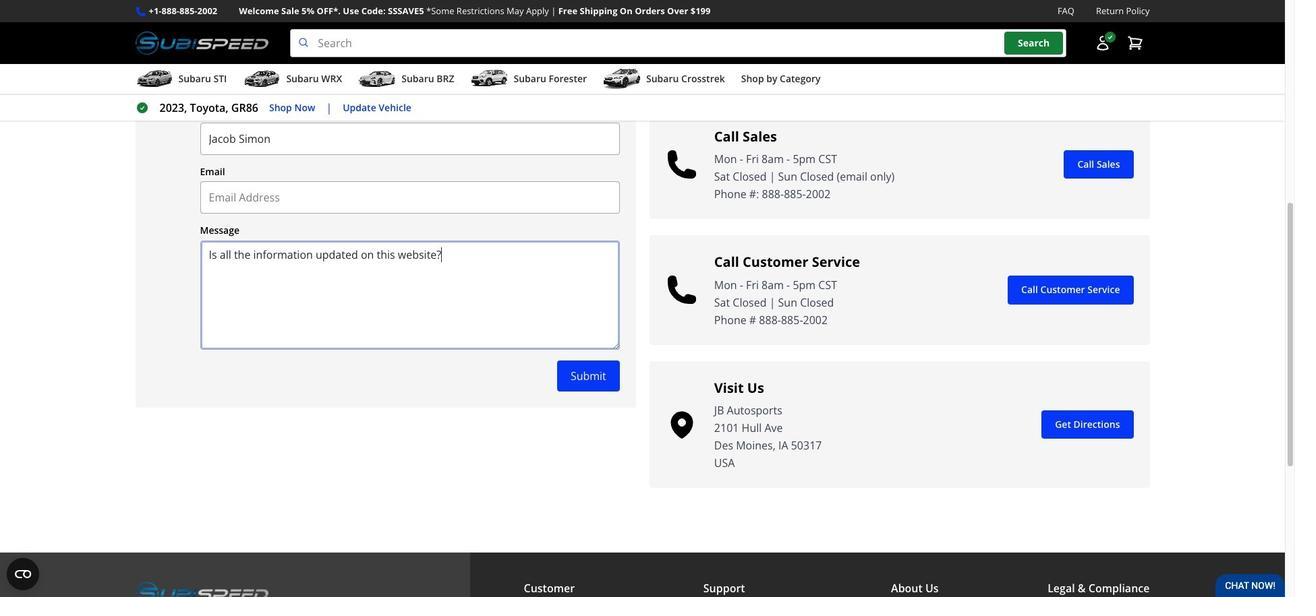 Task type: locate. For each thing, give the bounding box(es) containing it.
1 subispeed logo image from the top
[[135, 29, 269, 57]]

open widget image
[[7, 559, 39, 591]]

a subaru sti thumbnail image image
[[135, 69, 173, 89]]

button image
[[1095, 35, 1111, 51]]

1 vertical spatial subispeed logo image
[[135, 580, 269, 598]]

Email Address text field
[[200, 182, 620, 214]]

subispeed logo image
[[135, 29, 269, 57], [135, 580, 269, 598]]

a subaru wrx thumbnail image image
[[243, 69, 281, 89]]

Message text field
[[200, 241, 620, 350]]

a subaru crosstrek thumbnail image image
[[603, 69, 641, 89]]

2 subispeed logo image from the top
[[135, 580, 269, 598]]

0 vertical spatial subispeed logo image
[[135, 29, 269, 57]]



Task type: describe. For each thing, give the bounding box(es) containing it.
a subaru forester thumbnail image image
[[471, 69, 508, 89]]

search input field
[[290, 29, 1067, 57]]

a subaru brz thumbnail image image
[[358, 69, 396, 89]]

name text field
[[200, 123, 620, 155]]



Task type: vqa. For each thing, say whether or not it's contained in the screenshot.
Invidia logo
no



